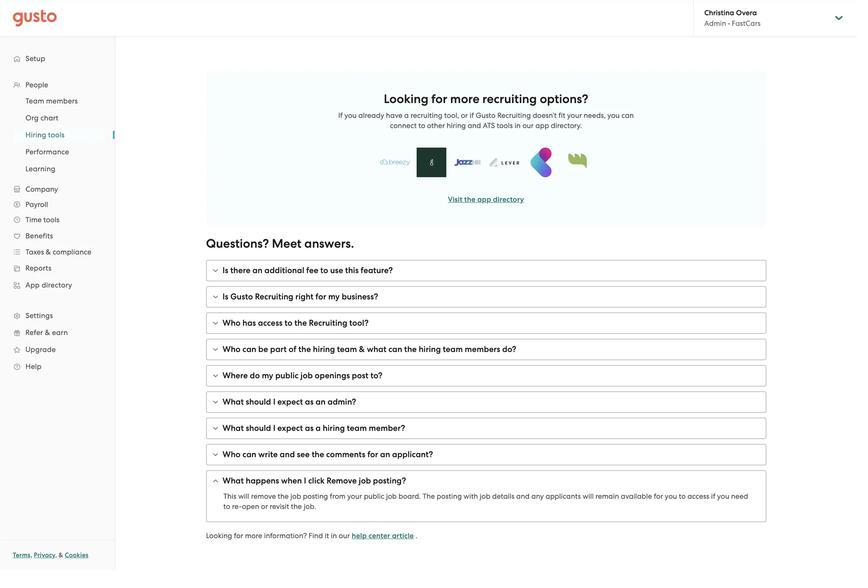 Task type: vqa. For each thing, say whether or not it's contained in the screenshot.
New
no



Task type: describe. For each thing, give the bounding box(es) containing it.
overa
[[736, 8, 757, 17]]

list containing team members
[[0, 93, 115, 177]]

meet
[[272, 236, 302, 251]]

0 vertical spatial an
[[252, 266, 262, 275]]

a inside dropdown button
[[316, 423, 321, 433]]

applicant?
[[392, 450, 433, 460]]

0 horizontal spatial my
[[262, 371, 273, 381]]

christina
[[704, 8, 734, 17]]

app
[[25, 281, 40, 289]]

center
[[369, 532, 390, 541]]

fit
[[559, 111, 565, 120]]

what
[[367, 345, 387, 354]]

the up revisit
[[278, 492, 289, 501]]

details
[[492, 492, 515, 501]]

options?
[[540, 92, 588, 107]]

org chart
[[25, 114, 58, 122]]

i for an
[[273, 397, 275, 407]]

job right remove
[[359, 476, 371, 486]]

your inside the if you already have a recruiting tool, or if gusto recruiting doesn't fit your needs, you can connect to other hiring and ats tools in our app directory.
[[567, 111, 582, 120]]

& inside "dropdown button"
[[46, 248, 51, 256]]

people
[[25, 81, 48, 89]]

and inside this will remove the job posting from your public job board. the posting with job details and any applicants will remain available for you to access if you need to re-open or revisit the job.
[[516, 492, 530, 501]]

app directory
[[25, 281, 72, 289]]

as for an
[[305, 397, 314, 407]]

who for who can write and see the comments for an applicant?
[[223, 450, 241, 460]]

1 horizontal spatial an
[[316, 397, 326, 407]]

1 horizontal spatial recruiting
[[309, 318, 347, 328]]

& left earn
[[45, 328, 50, 337]]

what for what should i expect as an admin?
[[223, 397, 244, 407]]

members inside team members link
[[46, 97, 78, 105]]

settings
[[25, 311, 53, 320]]

to?
[[371, 371, 382, 381]]

member?
[[369, 423, 405, 433]]

1 will from the left
[[238, 492, 249, 501]]

if inside this will remove the job posting from your public job board. the posting with job details and any applicants will remain available for you to access if you need to re-open or revisit the job.
[[711, 492, 715, 501]]

taxes & compliance button
[[8, 244, 106, 260]]

for inside looking for more information? find it in our help center article .
[[234, 532, 243, 540]]

gusto navigation element
[[0, 36, 115, 389]]

setup link
[[8, 51, 106, 66]]

the right see
[[312, 450, 324, 460]]

0 vertical spatial directory
[[493, 195, 524, 204]]

2 vertical spatial i
[[304, 476, 306, 486]]

what should i expect as an admin? button
[[206, 392, 766, 412]]

this
[[345, 266, 359, 275]]

settings link
[[8, 308, 106, 323]]

•
[[728, 19, 730, 28]]

is for is gusto recruiting right for my business?
[[223, 292, 228, 302]]

find
[[309, 532, 323, 540]]

need
[[731, 492, 748, 501]]

payroll
[[25, 200, 48, 209]]

who can write and see the comments for an applicant?
[[223, 450, 433, 460]]

see
[[297, 450, 310, 460]]

for inside this will remove the job posting from your public job board. the posting with job details and any applicants will remain available for you to access if you need to re-open or revisit the job.
[[654, 492, 663, 501]]

i for a
[[273, 423, 275, 433]]

is there an additional fee to use this feature? button
[[206, 261, 766, 281]]

is gusto recruiting right for my business?
[[223, 292, 378, 302]]

the down the is gusto recruiting right for my business?
[[294, 318, 307, 328]]

article
[[392, 532, 414, 541]]

access inside who has access to the recruiting tool? dropdown button
[[258, 318, 283, 328]]

compliance
[[53, 248, 91, 256]]

you left need
[[717, 492, 729, 501]]

do
[[250, 371, 260, 381]]

is there an additional fee to use this feature?
[[223, 266, 393, 275]]

or inside this will remove the job posting from your public job board. the posting with job details and any applicants will remain available for you to access if you need to re-open or revisit the job.
[[261, 502, 268, 511]]

help center article link
[[352, 532, 414, 541]]

who can be part of the hiring team & what can the hiring team members do? button
[[206, 339, 766, 360]]

job down when at the bottom left
[[290, 492, 301, 501]]

questions? meet answers.
[[206, 236, 354, 251]]

tool,
[[444, 111, 459, 120]]

use
[[330, 266, 343, 275]]

learning
[[25, 165, 55, 173]]

fee
[[306, 266, 318, 275]]

the left job.
[[291, 502, 302, 511]]

job left openings
[[301, 371, 313, 381]]

taxes & compliance
[[25, 248, 91, 256]]

connect
[[390, 121, 417, 130]]

admin?
[[328, 397, 356, 407]]

taxes
[[25, 248, 44, 256]]

part
[[270, 345, 287, 354]]

if inside the if you already have a recruiting tool, or if gusto recruiting doesn't fit your needs, you can connect to other hiring and ats tools in our app directory.
[[470, 111, 474, 120]]

what should i expect as an admin?
[[223, 397, 356, 407]]

can right what
[[388, 345, 402, 354]]

terms
[[13, 552, 30, 559]]

benefits
[[25, 232, 53, 240]]

help
[[25, 362, 42, 371]]

public inside this will remove the job posting from your public job board. the posting with job details and any applicants will remain available for you to access if you need to re-open or revisit the job.
[[364, 492, 384, 501]]

questions?
[[206, 236, 269, 251]]

can left be
[[243, 345, 256, 354]]

additional
[[264, 266, 304, 275]]

who for who can be part of the hiring team & what can the hiring team members do?
[[223, 345, 241, 354]]

who can write and see the comments for an applicant? button
[[206, 445, 766, 465]]

looking for more information? find it in our help center article .
[[206, 532, 418, 541]]

with
[[464, 492, 478, 501]]

has
[[243, 318, 256, 328]]

you right needs,
[[608, 111, 620, 120]]

revisit
[[270, 502, 289, 511]]

it
[[325, 532, 329, 540]]

time tools
[[25, 216, 59, 224]]

can inside the if you already have a recruiting tool, or if gusto recruiting doesn't fit your needs, you can connect to other hiring and ats tools in our app directory.
[[622, 111, 634, 120]]

reports
[[25, 264, 52, 272]]

have
[[386, 111, 403, 120]]

1 vertical spatial recruiting
[[255, 292, 293, 302]]

privacy
[[34, 552, 55, 559]]

of
[[289, 345, 296, 354]]

what happens when i click remove job posting? button
[[206, 471, 766, 491]]

what for what happens when i click remove job posting?
[[223, 476, 244, 486]]

hiring tools
[[25, 131, 65, 139]]

where do my public job openings post to?
[[223, 371, 382, 381]]

who for who has access to the recruiting tool?
[[223, 318, 241, 328]]

0 vertical spatial recruiting
[[482, 92, 537, 107]]

is for is there an additional fee to use this feature?
[[223, 266, 228, 275]]

a inside the if you already have a recruiting tool, or if gusto recruiting doesn't fit your needs, you can connect to other hiring and ats tools in our app directory.
[[404, 111, 409, 120]]

reports link
[[8, 261, 106, 276]]

org
[[25, 114, 39, 122]]

available
[[621, 492, 652, 501]]

should for what should i expect as a hiring team member?
[[246, 423, 271, 433]]

ats
[[483, 121, 495, 130]]

who can be part of the hiring team & what can the hiring team members do?
[[223, 345, 516, 354]]

upgrade link
[[8, 342, 106, 357]]

learning link
[[15, 161, 106, 177]]

access inside this will remove the job posting from your public job board. the posting with job details and any applicants will remain available for you to access if you need to re-open or revisit the job.
[[688, 492, 709, 501]]

looking for looking for more recruiting options?
[[384, 92, 428, 107]]



Task type: locate. For each thing, give the bounding box(es) containing it.
posting right the at the bottom of the page
[[437, 492, 462, 501]]

remain
[[596, 492, 619, 501]]

2 is from the top
[[223, 292, 228, 302]]

tools right ats
[[497, 121, 513, 130]]

members
[[46, 97, 78, 105], [465, 345, 500, 354]]

1 horizontal spatial access
[[688, 492, 709, 501]]

job right the with
[[480, 492, 491, 501]]

feature?
[[361, 266, 393, 275]]

if left need
[[711, 492, 715, 501]]

gusto inside the if you already have a recruiting tool, or if gusto recruiting doesn't fit your needs, you can connect to other hiring and ats tools in our app directory.
[[476, 111, 496, 120]]

recruiting
[[497, 111, 531, 120], [255, 292, 293, 302], [309, 318, 347, 328]]

1 horizontal spatial our
[[523, 121, 534, 130]]

in right ats
[[515, 121, 521, 130]]

your right the fit
[[567, 111, 582, 120]]

who left write
[[223, 450, 241, 460]]

1 vertical spatial or
[[261, 502, 268, 511]]

2 who from the top
[[223, 345, 241, 354]]

1 horizontal spatial my
[[328, 292, 340, 302]]

can
[[622, 111, 634, 120], [243, 345, 256, 354], [388, 345, 402, 354], [243, 450, 256, 460]]

click
[[308, 476, 325, 486]]

refer & earn link
[[8, 325, 106, 340]]

upgrade
[[25, 345, 56, 354]]

gusto down there
[[230, 292, 253, 302]]

0 horizontal spatial and
[[280, 450, 295, 460]]

the right "visit"
[[464, 195, 476, 204]]

1 horizontal spatial recruiting
[[482, 92, 537, 107]]

3 what from the top
[[223, 476, 244, 486]]

should down 'do'
[[246, 397, 271, 407]]

if you already have a recruiting tool, or if gusto recruiting doesn't fit your needs, you can connect to other hiring and ats tools in our app directory.
[[338, 111, 634, 130]]

tools down payroll dropdown button
[[43, 216, 59, 224]]

recruiting inside the if you already have a recruiting tool, or if gusto recruiting doesn't fit your needs, you can connect to other hiring and ats tools in our app directory.
[[497, 111, 531, 120]]

2 what from the top
[[223, 423, 244, 433]]

help link
[[8, 359, 106, 374]]

1 horizontal spatial posting
[[437, 492, 462, 501]]

org chart link
[[15, 110, 106, 126]]

& left cookies button on the left
[[59, 552, 63, 559]]

tools down org chart link
[[48, 131, 65, 139]]

2 , from the left
[[55, 552, 57, 559]]

and left see
[[280, 450, 295, 460]]

can left write
[[243, 450, 256, 460]]

1 horizontal spatial members
[[465, 345, 500, 354]]

2 should from the top
[[246, 423, 271, 433]]

other
[[427, 121, 445, 130]]

recruiting
[[482, 92, 537, 107], [411, 111, 443, 120]]

1 horizontal spatial a
[[404, 111, 409, 120]]

2 horizontal spatial and
[[516, 492, 530, 501]]

company button
[[8, 182, 106, 197]]

if right tool,
[[470, 111, 474, 120]]

members down the people 'dropdown button'
[[46, 97, 78, 105]]

or down remove
[[261, 502, 268, 511]]

my
[[328, 292, 340, 302], [262, 371, 273, 381]]

1 horizontal spatial ,
[[55, 552, 57, 559]]

and left any
[[516, 492, 530, 501]]

1 horizontal spatial directory
[[493, 195, 524, 204]]

will
[[238, 492, 249, 501], [583, 492, 594, 501]]

1 vertical spatial and
[[280, 450, 295, 460]]

0 vertical spatial public
[[275, 371, 299, 381]]

2 horizontal spatial an
[[380, 450, 390, 460]]

public inside dropdown button
[[275, 371, 299, 381]]

1 vertical spatial my
[[262, 371, 273, 381]]

can right needs,
[[622, 111, 634, 120]]

1 vertical spatial gusto
[[230, 292, 253, 302]]

in inside the if you already have a recruiting tool, or if gusto recruiting doesn't fit your needs, you can connect to other hiring and ats tools in our app directory.
[[515, 121, 521, 130]]

and left ats
[[468, 121, 481, 130]]

0 vertical spatial our
[[523, 121, 534, 130]]

1 horizontal spatial gusto
[[476, 111, 496, 120]]

2 vertical spatial who
[[223, 450, 241, 460]]

access left need
[[688, 492, 709, 501]]

job down posting?
[[386, 492, 397, 501]]

0 vertical spatial who
[[223, 318, 241, 328]]

0 vertical spatial expect
[[277, 397, 303, 407]]

2 will from the left
[[583, 492, 594, 501]]

1 vertical spatial your
[[347, 492, 362, 501]]

1 vertical spatial if
[[711, 492, 715, 501]]

team down tool?
[[337, 345, 357, 354]]

1 list from the top
[[0, 77, 115, 375]]

where do my public job openings post to? button
[[206, 366, 766, 386]]

will up re-
[[238, 492, 249, 501]]

help
[[352, 532, 367, 541]]

more
[[450, 92, 480, 107], [245, 532, 262, 540]]

as up see
[[305, 423, 314, 433]]

access right has at the left of page
[[258, 318, 283, 328]]

cookies button
[[65, 550, 88, 561]]

to inside the if you already have a recruiting tool, or if gusto recruiting doesn't fit your needs, you can connect to other hiring and ats tools in our app directory.
[[418, 121, 425, 130]]

1 should from the top
[[246, 397, 271, 407]]

team
[[25, 97, 44, 105]]

your right from at the bottom left of page
[[347, 492, 362, 501]]

0 horizontal spatial in
[[331, 532, 337, 540]]

0 horizontal spatial if
[[470, 111, 474, 120]]

openings
[[315, 371, 350, 381]]

1 vertical spatial members
[[465, 345, 500, 354]]

1 horizontal spatial more
[[450, 92, 480, 107]]

1 vertical spatial an
[[316, 397, 326, 407]]

& left what
[[359, 345, 365, 354]]

looking inside looking for more information? find it in our help center article .
[[206, 532, 232, 540]]

what happens when i click remove job posting?
[[223, 476, 406, 486]]

0 horizontal spatial members
[[46, 97, 78, 105]]

1 horizontal spatial your
[[567, 111, 582, 120]]

0 vertical spatial access
[[258, 318, 283, 328]]

0 vertical spatial looking
[[384, 92, 428, 107]]

1 vertical spatial more
[[245, 532, 262, 540]]

when
[[281, 476, 302, 486]]

posting up job.
[[303, 492, 328, 501]]

answers.
[[304, 236, 354, 251]]

an left admin?
[[316, 397, 326, 407]]

time
[[25, 216, 42, 224]]

more for recruiting
[[450, 92, 480, 107]]

1 as from the top
[[305, 397, 314, 407]]

as up what should i expect as a hiring team member?
[[305, 397, 314, 407]]

hiring
[[447, 121, 466, 130], [313, 345, 335, 354], [419, 345, 441, 354], [323, 423, 345, 433]]

benefits link
[[8, 228, 106, 244]]

terms , privacy , & cookies
[[13, 552, 88, 559]]

business?
[[342, 292, 378, 302]]

0 vertical spatial members
[[46, 97, 78, 105]]

.
[[416, 532, 418, 540]]

1 vertical spatial public
[[364, 492, 384, 501]]

there
[[230, 266, 251, 275]]

you
[[344, 111, 357, 120], [608, 111, 620, 120], [665, 492, 677, 501], [717, 492, 729, 501]]

you right available
[[665, 492, 677, 501]]

needs,
[[584, 111, 606, 120]]

members down who has access to the recruiting tool? dropdown button on the bottom of the page
[[465, 345, 500, 354]]

0 vertical spatial more
[[450, 92, 480, 107]]

2 as from the top
[[305, 423, 314, 433]]

1 , from the left
[[30, 552, 32, 559]]

what should i expect as a hiring team member? button
[[206, 418, 766, 439]]

team down who has access to the recruiting tool? dropdown button on the bottom of the page
[[443, 345, 463, 354]]

who up where
[[223, 345, 241, 354]]

0 vertical spatial app
[[535, 121, 549, 130]]

for down re-
[[234, 532, 243, 540]]

hiring inside the if you already have a recruiting tool, or if gusto recruiting doesn't fit your needs, you can connect to other hiring and ats tools in our app directory.
[[447, 121, 466, 130]]

1 horizontal spatial or
[[461, 111, 468, 120]]

0 vertical spatial or
[[461, 111, 468, 120]]

as for a
[[305, 423, 314, 433]]

open
[[242, 502, 259, 511]]

0 vertical spatial is
[[223, 266, 228, 275]]

0 vertical spatial your
[[567, 111, 582, 120]]

for right right
[[316, 292, 326, 302]]

expect for a
[[277, 423, 303, 433]]

the right what
[[404, 345, 417, 354]]

0 vertical spatial recruiting
[[497, 111, 531, 120]]

app right "visit"
[[477, 195, 491, 204]]

team for member?
[[347, 423, 367, 433]]

2 vertical spatial tools
[[43, 216, 59, 224]]

1 vertical spatial expect
[[277, 423, 303, 433]]

my right 'do'
[[262, 371, 273, 381]]

recruiting left doesn't
[[497, 111, 531, 120]]

app inside the if you already have a recruiting tool, or if gusto recruiting doesn't fit your needs, you can connect to other hiring and ats tools in our app directory.
[[535, 121, 549, 130]]

0 vertical spatial what
[[223, 397, 244, 407]]

looking
[[384, 92, 428, 107], [206, 532, 232, 540]]

performance
[[25, 148, 69, 156]]

our inside the if you already have a recruiting tool, or if gusto recruiting doesn't fit your needs, you can connect to other hiring and ats tools in our app directory.
[[523, 121, 534, 130]]

an right there
[[252, 266, 262, 275]]

0 horizontal spatial will
[[238, 492, 249, 501]]

0 horizontal spatial or
[[261, 502, 268, 511]]

i
[[273, 397, 275, 407], [273, 423, 275, 433], [304, 476, 306, 486]]

1 vertical spatial looking
[[206, 532, 232, 540]]

2 vertical spatial and
[[516, 492, 530, 501]]

happens
[[246, 476, 279, 486]]

0 horizontal spatial app
[[477, 195, 491, 204]]

& inside dropdown button
[[359, 345, 365, 354]]

my left the business?
[[328, 292, 340, 302]]

tools for time tools
[[43, 216, 59, 224]]

our down doesn't
[[523, 121, 534, 130]]

members inside who can be part of the hiring team & what can the hiring team members do? dropdown button
[[465, 345, 500, 354]]

0 vertical spatial a
[[404, 111, 409, 120]]

this
[[223, 492, 236, 501]]

already
[[358, 111, 384, 120]]

1 who from the top
[[223, 318, 241, 328]]

1 posting from the left
[[303, 492, 328, 501]]

1 horizontal spatial in
[[515, 121, 521, 130]]

hiring tools link
[[15, 127, 106, 143]]

admin
[[704, 19, 726, 28]]

2 horizontal spatial recruiting
[[497, 111, 531, 120]]

1 horizontal spatial looking
[[384, 92, 428, 107]]

more up tool,
[[450, 92, 480, 107]]

expect down where do my public job openings post to?
[[277, 397, 303, 407]]

2 posting from the left
[[437, 492, 462, 501]]

1 vertical spatial recruiting
[[411, 111, 443, 120]]

a up connect
[[404, 111, 409, 120]]

should for what should i expect as an admin?
[[246, 397, 271, 407]]

be
[[258, 345, 268, 354]]

you right if
[[344, 111, 357, 120]]

1 vertical spatial as
[[305, 423, 314, 433]]

1 vertical spatial tools
[[48, 131, 65, 139]]

chart
[[40, 114, 58, 122]]

2 expect from the top
[[277, 423, 303, 433]]

1 vertical spatial our
[[339, 532, 350, 540]]

the right of
[[298, 345, 311, 354]]

a up who can write and see the comments for an applicant?
[[316, 423, 321, 433]]

expect for an
[[277, 397, 303, 407]]

our left help on the left bottom
[[339, 532, 350, 540]]

public down posting?
[[364, 492, 384, 501]]

or inside the if you already have a recruiting tool, or if gusto recruiting doesn't fit your needs, you can connect to other hiring and ats tools in our app directory.
[[461, 111, 468, 120]]

0 horizontal spatial a
[[316, 423, 321, 433]]

0 vertical spatial tools
[[497, 121, 513, 130]]

recruiting inside the if you already have a recruiting tool, or if gusto recruiting doesn't fit your needs, you can connect to other hiring and ats tools in our app directory.
[[411, 111, 443, 120]]

looking for looking for more information? find it in our help center article .
[[206, 532, 232, 540]]

is gusto recruiting right for my business? button
[[206, 287, 766, 307]]

people button
[[8, 77, 106, 93]]

more for information?
[[245, 532, 262, 540]]

team
[[337, 345, 357, 354], [443, 345, 463, 354], [347, 423, 367, 433]]

0 horizontal spatial your
[[347, 492, 362, 501]]

gusto inside dropdown button
[[230, 292, 253, 302]]

if
[[338, 111, 343, 120]]

post
[[352, 371, 369, 381]]

visit the app directory link
[[448, 195, 524, 204]]

recruiting left tool?
[[309, 318, 347, 328]]

i up write
[[273, 423, 275, 433]]

i left 'click'
[[304, 476, 306, 486]]

an down member?
[[380, 450, 390, 460]]

looking up have
[[384, 92, 428, 107]]

0 vertical spatial in
[[515, 121, 521, 130]]

should
[[246, 397, 271, 407], [246, 423, 271, 433]]

the
[[423, 492, 435, 501]]

0 horizontal spatial recruiting
[[255, 292, 293, 302]]

time tools button
[[8, 212, 106, 227]]

& right the taxes on the left top of the page
[[46, 248, 51, 256]]

gusto
[[476, 111, 496, 120], [230, 292, 253, 302]]

in right it at the bottom of the page
[[331, 532, 337, 540]]

tools inside the if you already have a recruiting tool, or if gusto recruiting doesn't fit your needs, you can connect to other hiring and ats tools in our app directory.
[[497, 121, 513, 130]]

3 who from the top
[[223, 450, 241, 460]]

1 horizontal spatial if
[[711, 492, 715, 501]]

1 horizontal spatial public
[[364, 492, 384, 501]]

1 vertical spatial directory
[[42, 281, 72, 289]]

1 expect from the top
[[277, 397, 303, 407]]

1 vertical spatial i
[[273, 423, 275, 433]]

1 what from the top
[[223, 397, 244, 407]]

team for &
[[337, 345, 357, 354]]

company
[[25, 185, 58, 193]]

public up what should i expect as an admin?
[[275, 371, 299, 381]]

in inside looking for more information? find it in our help center article .
[[331, 532, 337, 540]]

1 vertical spatial a
[[316, 423, 321, 433]]

i down where do my public job openings post to?
[[273, 397, 275, 407]]

for right available
[[654, 492, 663, 501]]

0 horizontal spatial posting
[[303, 492, 328, 501]]

and inside the if you already have a recruiting tool, or if gusto recruiting doesn't fit your needs, you can connect to other hiring and ats tools in our app directory.
[[468, 121, 481, 130]]

0 horizontal spatial more
[[245, 532, 262, 540]]

1 horizontal spatial app
[[535, 121, 549, 130]]

0 horizontal spatial public
[[275, 371, 299, 381]]

1 vertical spatial app
[[477, 195, 491, 204]]

team members
[[25, 97, 78, 105]]

app down doesn't
[[535, 121, 549, 130]]

who has access to the recruiting tool? button
[[206, 313, 766, 334]]

1 horizontal spatial and
[[468, 121, 481, 130]]

team up comments
[[347, 423, 367, 433]]

0 vertical spatial gusto
[[476, 111, 496, 120]]

integration logo image
[[416, 148, 446, 177], [526, 148, 556, 177], [453, 148, 483, 177], [562, 151, 592, 174], [489, 158, 519, 167], [380, 159, 410, 166]]

board.
[[399, 492, 421, 501]]

setup
[[25, 54, 45, 63]]

directory inside gusto navigation element
[[42, 281, 72, 289]]

app directory link
[[8, 278, 106, 293]]

2 vertical spatial what
[[223, 476, 244, 486]]

gusto up ats
[[476, 111, 496, 120]]

0 horizontal spatial recruiting
[[411, 111, 443, 120]]

and inside dropdown button
[[280, 450, 295, 460]]

recruiting down 'additional'
[[255, 292, 293, 302]]

0 horizontal spatial directory
[[42, 281, 72, 289]]

will left remain
[[583, 492, 594, 501]]

2 list from the top
[[0, 93, 115, 177]]

0 vertical spatial and
[[468, 121, 481, 130]]

tools inside time tools dropdown button
[[43, 216, 59, 224]]

home image
[[13, 10, 57, 27]]

more down open
[[245, 532, 262, 540]]

1 is from the top
[[223, 266, 228, 275]]

0 vertical spatial my
[[328, 292, 340, 302]]

write
[[258, 450, 278, 460]]

a
[[404, 111, 409, 120], [316, 423, 321, 433]]

2 vertical spatial an
[[380, 450, 390, 460]]

0 horizontal spatial looking
[[206, 532, 232, 540]]

0 horizontal spatial our
[[339, 532, 350, 540]]

1 vertical spatial who
[[223, 345, 241, 354]]

tools for hiring tools
[[48, 131, 65, 139]]

this will remove the job posting from your public job board. the posting with job details and any applicants will remain available for you to access if you need to re-open or revisit the job.
[[223, 492, 748, 511]]

our inside looking for more information? find it in our help center article .
[[339, 532, 350, 540]]

0 horizontal spatial an
[[252, 266, 262, 275]]

looking down re-
[[206, 532, 232, 540]]

0 horizontal spatial access
[[258, 318, 283, 328]]

, left "privacy"
[[30, 552, 32, 559]]

for right comments
[[367, 450, 378, 460]]

, left cookies
[[55, 552, 57, 559]]

0 horizontal spatial ,
[[30, 552, 32, 559]]

what for what should i expect as a hiring team member?
[[223, 423, 244, 433]]

who left has at the left of page
[[223, 318, 241, 328]]

visit the app directory
[[448, 195, 524, 204]]

list
[[0, 77, 115, 375], [0, 93, 115, 177]]

who has access to the recruiting tool?
[[223, 318, 369, 328]]

an
[[252, 266, 262, 275], [316, 397, 326, 407], [380, 450, 390, 460]]

for up tool,
[[431, 92, 447, 107]]

2 vertical spatial recruiting
[[309, 318, 347, 328]]

1 vertical spatial in
[[331, 532, 337, 540]]

expect down what should i expect as an admin?
[[277, 423, 303, 433]]

your inside this will remove the job posting from your public job board. the posting with job details and any applicants will remain available for you to access if you need to re-open or revisit the job.
[[347, 492, 362, 501]]

recruiting up the if you already have a recruiting tool, or if gusto recruiting doesn't fit your needs, you can connect to other hiring and ats tools in our app directory. on the top
[[482, 92, 537, 107]]

list containing people
[[0, 77, 115, 375]]

doesn't
[[533, 111, 557, 120]]

is
[[223, 266, 228, 275], [223, 292, 228, 302]]

tools inside hiring tools link
[[48, 131, 65, 139]]

recruiting up other
[[411, 111, 443, 120]]

any
[[531, 492, 544, 501]]

should up write
[[246, 423, 271, 433]]

1 horizontal spatial will
[[583, 492, 594, 501]]

or right tool,
[[461, 111, 468, 120]]

tool?
[[349, 318, 369, 328]]

applicants
[[546, 492, 581, 501]]

if
[[470, 111, 474, 120], [711, 492, 715, 501]]

0 horizontal spatial gusto
[[230, 292, 253, 302]]

refer & earn
[[25, 328, 68, 337]]

more inside looking for more information? find it in our help center article .
[[245, 532, 262, 540]]

1 vertical spatial should
[[246, 423, 271, 433]]



